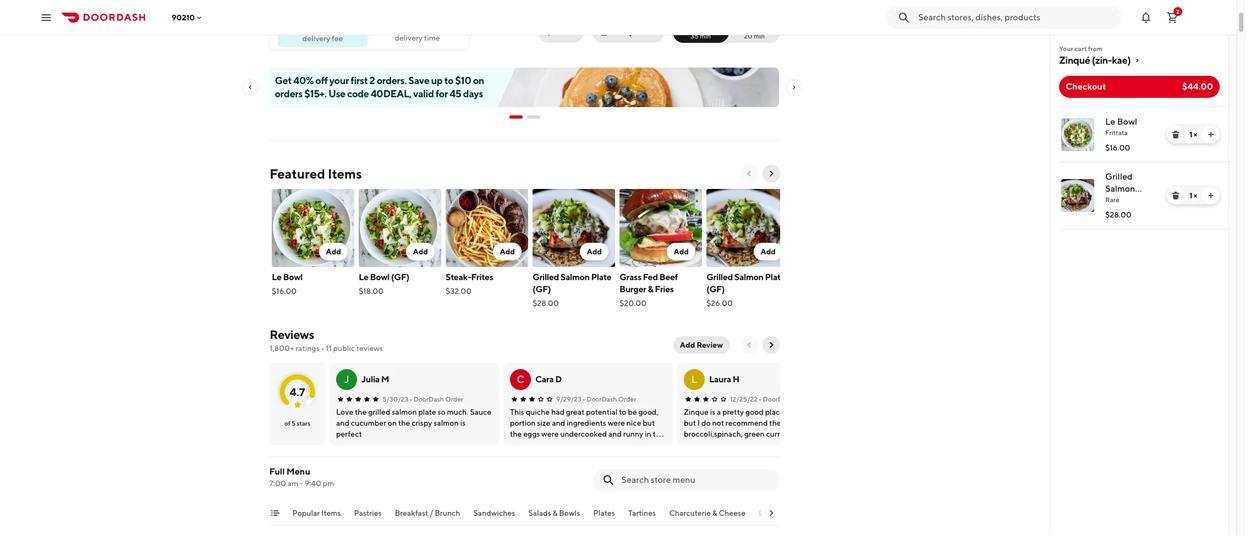 Task type: vqa. For each thing, say whether or not it's contained in the screenshot.
45
yes



Task type: locate. For each thing, give the bounding box(es) containing it.
le for le bowl
[[272, 272, 282, 283]]

next image
[[767, 341, 776, 350]]

1 horizontal spatial doordash
[[587, 396, 617, 404]]

items
[[328, 166, 362, 182], [322, 510, 341, 518]]

12/25/22
[[730, 396, 758, 404]]

from
[[1088, 45, 1103, 53]]

40%
[[294, 75, 314, 86]]

order inside button
[[636, 28, 657, 36]]

order for j
[[445, 396, 463, 404]]

salmon
[[1105, 184, 1135, 194], [561, 272, 590, 283], [734, 272, 764, 283]]

3 doordash from the left
[[763, 396, 793, 404]]

0 vertical spatial 1 ×
[[1190, 130, 1197, 139]]

0 horizontal spatial le bowl image
[[272, 189, 354, 267]]

(gf) for grilled salmon plate (gf)
[[1128, 196, 1147, 206]]

grilled inside grilled salmon plate (gf) $26.00
[[707, 272, 733, 283]]

1 vertical spatial $16.00
[[272, 287, 297, 296]]

grilled salmon plate (gf) image for grilled salmon plate (gf) $28.00
[[533, 189, 615, 267]]

1 horizontal spatial grilled
[[707, 272, 733, 283]]

bowl inside le bowl (gf) $18.00
[[370, 272, 390, 283]]

$16.00 up reviews at the bottom left of the page
[[272, 287, 297, 296]]

add for le bowl $16.00
[[326, 248, 341, 256]]

•
[[321, 344, 324, 353], [410, 396, 412, 404], [583, 396, 585, 404], [759, 396, 762, 404]]

salads
[[529, 510, 551, 518]]

2 1 × from the top
[[1190, 191, 1197, 200]]

le inside le bowl frittata
[[1105, 117, 1115, 127]]

grilled for grilled salmon plate (gf) $28.00
[[533, 272, 559, 283]]

group order
[[611, 28, 657, 36]]

2 horizontal spatial &
[[713, 510, 718, 518]]

1 horizontal spatial min
[[700, 32, 711, 40]]

grilled for grilled salmon plate (gf) $26.00
[[707, 272, 733, 283]]

julia m
[[362, 375, 389, 385]]

• doordash order right 12/25/22
[[759, 396, 813, 404]]

0 vertical spatial 1
[[1190, 130, 1192, 139]]

1 vertical spatial 1
[[1190, 191, 1192, 200]]

1 horizontal spatial grilled salmon plate (gf) image
[[707, 189, 789, 267]]

order for c
[[618, 396, 636, 404]]

add
[[326, 248, 341, 256], [413, 248, 428, 256], [500, 248, 515, 256], [587, 248, 602, 256], [674, 248, 689, 256], [761, 248, 776, 256], [680, 341, 695, 350]]

$16.00 down frittata
[[1105, 144, 1130, 152]]

sandwiches
[[474, 510, 516, 518]]

1 vertical spatial ×
[[1194, 191, 1197, 200]]

scroll menu navigation right image
[[767, 510, 776, 518]]

• for l
[[759, 396, 762, 404]]

salmon inside grilled salmon plate (gf) $26.00
[[734, 272, 764, 283]]

2 1 from the top
[[1190, 191, 1192, 200]]

grilled for grilled salmon plate (gf)
[[1105, 172, 1133, 182]]

0 horizontal spatial bowl
[[283, 272, 303, 283]]

laura
[[709, 375, 731, 385]]

salmon inside grilled salmon plate (gf)
[[1105, 184, 1135, 194]]

cheese
[[719, 510, 746, 518]]

• right 12/25/22
[[759, 396, 762, 404]]

1 × right remove item from cart image
[[1190, 130, 1197, 139]]

steak frites image
[[446, 189, 528, 267]]

salmon for grilled salmon plate (gf) $26.00
[[734, 272, 764, 283]]

grilled salmon plate (gf) image
[[1061, 179, 1094, 212], [533, 189, 615, 267], [707, 189, 789, 267]]

min for 35 min delivery time
[[416, 23, 430, 34]]

0 horizontal spatial &
[[553, 510, 558, 518]]

grilled salmon plate (gf)
[[1105, 172, 1147, 206]]

min for 35 min
[[700, 32, 711, 40]]

save up valid
[[409, 75, 430, 86]]

next button of carousel image
[[767, 169, 776, 178]]

grass fed beef burger & fries $20.00
[[620, 272, 678, 308]]

• doordash order for l
[[759, 396, 813, 404]]

save inside get 40% off your first 2 orders. save up to $10 on orders $15+.  use code 40deal, valid for 45 days
[[409, 75, 430, 86]]

0 horizontal spatial 2
[[370, 75, 375, 86]]

breakfast / brunch
[[395, 510, 461, 518]]

1 delivery from the left
[[395, 34, 423, 42]]

2 delivery from the left
[[302, 34, 330, 43]]

2 inside 2 button
[[1176, 8, 1180, 15]]

save inside button
[[560, 28, 577, 36]]

0 horizontal spatial • doordash order
[[410, 396, 463, 404]]

0 vertical spatial le bowl image
[[1061, 118, 1094, 151]]

2 horizontal spatial bowl
[[1117, 117, 1137, 127]]

1 × from the top
[[1194, 130, 1197, 139]]

plate inside grilled salmon plate (gf) $28.00
[[591, 272, 611, 283]]

1 horizontal spatial le
[[359, 272, 368, 283]]

1 horizontal spatial • doordash order
[[583, 396, 636, 404]]

plate for grilled salmon plate (gf) $26.00
[[765, 272, 785, 283]]

dessert
[[759, 510, 786, 518]]

0 horizontal spatial save
[[409, 75, 430, 86]]

• left 11
[[321, 344, 324, 353]]

min inside "35 min delivery time"
[[416, 23, 430, 34]]

3 • doordash order from the left
[[759, 396, 813, 404]]

le inside le bowl (gf) $18.00
[[359, 272, 368, 283]]

1 1 from the top
[[1190, 130, 1192, 139]]

doordash right 9/29/23
[[587, 396, 617, 404]]

doordash
[[414, 396, 444, 404], [587, 396, 617, 404], [763, 396, 793, 404]]

(gf) for grilled salmon plate (gf) $26.00
[[707, 284, 725, 295]]

2 doordash from the left
[[587, 396, 617, 404]]

(gf) inside le bowl (gf) $18.00
[[391, 272, 409, 283]]

2 right notification bell icon
[[1176, 8, 1180, 15]]

1 ×
[[1190, 130, 1197, 139], [1190, 191, 1197, 200]]

bowl for (gf)
[[370, 272, 390, 283]]

le for frittata
[[1105, 117, 1115, 127]]

35 inside radio
[[691, 32, 699, 40]]

delivery inside "35 min delivery time"
[[395, 34, 423, 42]]

0 vertical spatial $28.00
[[1105, 211, 1132, 220]]

• doordash order for c
[[583, 396, 636, 404]]

1 vertical spatial 2
[[370, 75, 375, 86]]

grass fed beef burger & fries image
[[620, 189, 702, 267]]

90210
[[172, 13, 195, 22]]

cara d
[[535, 375, 562, 385]]

0 vertical spatial $16.00
[[1105, 144, 1130, 152]]

add button
[[319, 243, 348, 261], [406, 243, 435, 261], [493, 243, 522, 261], [580, 243, 609, 261], [667, 243, 696, 261], [754, 243, 782, 261]]

35 left time
[[404, 23, 414, 34]]

le inside the le bowl $16.00
[[272, 272, 282, 283]]

bowl for $16.00
[[283, 272, 303, 283]]

select promotional banner element
[[510, 107, 540, 127]]

your
[[330, 75, 349, 86]]

$20.00
[[620, 299, 647, 308]]

list
[[1050, 107, 1229, 230]]

2 horizontal spatial min
[[754, 32, 765, 40]]

for
[[436, 88, 448, 100]]

1 horizontal spatial save
[[560, 28, 577, 36]]

0 horizontal spatial le
[[272, 272, 282, 283]]

0 vertical spatial items
[[328, 166, 362, 182]]

doordash right 12/25/22
[[763, 396, 793, 404]]

c
[[517, 374, 524, 386]]

0 horizontal spatial plate
[[591, 272, 611, 283]]

items for featured items
[[328, 166, 362, 182]]

1 horizontal spatial delivery
[[395, 34, 423, 42]]

3 add button from the left
[[493, 243, 522, 261]]

& for charcuterie & cheese
[[713, 510, 718, 518]]

items inside heading
[[328, 166, 362, 182]]

0 vertical spatial save
[[560, 28, 577, 36]]

remove item from cart image
[[1171, 130, 1180, 139]]

group order button
[[593, 21, 664, 43]]

1 right remove item from cart image
[[1190, 130, 1192, 139]]

popular items button
[[293, 508, 341, 526]]

1 right remove item from cart icon
[[1190, 191, 1192, 200]]

doordash right 5/30/23
[[414, 396, 444, 404]]

0 horizontal spatial $16.00
[[272, 287, 297, 296]]

× left add one to cart icon on the right of page
[[1194, 130, 1197, 139]]

plate inside grilled salmon plate (gf)
[[1105, 196, 1126, 206]]

grilled inside grilled salmon plate (gf) $28.00
[[533, 272, 559, 283]]

reviews 1,800+ ratings • 11 public reviews
[[270, 328, 383, 353]]

le bowl image
[[1061, 118, 1094, 151], [272, 189, 354, 267]]

Store search: begin typing to search for stores available on DoorDash text field
[[918, 11, 1115, 23]]

salads & bowls
[[529, 510, 580, 518]]

grilled inside grilled salmon plate (gf)
[[1105, 172, 1133, 182]]

save left group
[[560, 28, 577, 36]]

/
[[430, 510, 434, 518]]

(gf) inside grilled salmon plate (gf) $26.00
[[707, 284, 725, 295]]

j
[[344, 374, 349, 386]]

charcuterie
[[669, 510, 711, 518]]

$16.00 inside list
[[1105, 144, 1130, 152]]

bowl inside le bowl frittata
[[1117, 117, 1137, 127]]

&
[[648, 284, 653, 295], [553, 510, 558, 518], [713, 510, 718, 518]]

• right 5/30/23
[[410, 396, 412, 404]]

your cart from
[[1059, 45, 1103, 53]]

salads & bowls button
[[529, 508, 580, 526]]

pastries
[[354, 510, 382, 518]]

1 × right remove item from cart icon
[[1190, 191, 1197, 200]]

plate inside grilled salmon plate (gf) $26.00
[[765, 272, 785, 283]]

× for grilled salmon plate (gf)
[[1194, 191, 1197, 200]]

1 • doordash order from the left
[[410, 396, 463, 404]]

add for le bowl (gf) $18.00
[[413, 248, 428, 256]]

5/30/23
[[382, 396, 408, 404]]

2 horizontal spatial plate
[[1105, 196, 1126, 206]]

0 horizontal spatial $28.00
[[533, 299, 559, 308]]

1 add button from the left
[[319, 243, 348, 261]]

& for salads & bowls
[[553, 510, 558, 518]]

le bowl frittata
[[1105, 117, 1137, 137]]

notification bell image
[[1140, 11, 1153, 24]]

0 horizontal spatial salmon
[[561, 272, 590, 283]]

1 vertical spatial 1 ×
[[1190, 191, 1197, 200]]

add for steak-frites $32.00
[[500, 248, 515, 256]]

le bowl image down 'featured items' heading
[[272, 189, 354, 267]]

review
[[697, 341, 723, 350]]

min inside radio
[[700, 32, 711, 40]]

$28.00 inside grilled salmon plate (gf) $28.00
[[533, 299, 559, 308]]

order for l
[[795, 396, 813, 404]]

1 × for le bowl
[[1190, 130, 1197, 139]]

2 horizontal spatial • doordash order
[[759, 396, 813, 404]]

1 horizontal spatial bowl
[[370, 272, 390, 283]]

2 add button from the left
[[406, 243, 435, 261]]

1
[[1190, 130, 1192, 139], [1190, 191, 1192, 200]]

$0.00
[[310, 23, 335, 33]]

0 horizontal spatial grilled
[[533, 272, 559, 283]]

2 horizontal spatial salmon
[[1105, 184, 1135, 194]]

bowl inside the le bowl $16.00
[[283, 272, 303, 283]]

1 × for grilled salmon plate (gf)
[[1190, 191, 1197, 200]]

& left 'bowls'
[[553, 510, 558, 518]]

×
[[1194, 130, 1197, 139], [1194, 191, 1197, 200]]

0 horizontal spatial doordash
[[414, 396, 444, 404]]

1 vertical spatial items
[[322, 510, 341, 518]]

1 horizontal spatial $16.00
[[1105, 144, 1130, 152]]

add button for steak-frites $32.00
[[493, 243, 522, 261]]

charcuterie & cheese
[[669, 510, 746, 518]]

save button
[[538, 21, 584, 43]]

items right popular
[[322, 510, 341, 518]]

× left add one to cart image
[[1194, 191, 1197, 200]]

1 horizontal spatial 2
[[1176, 8, 1180, 15]]

Item Search search field
[[622, 475, 771, 487]]

• for c
[[583, 396, 585, 404]]

20 min
[[744, 32, 765, 40]]

$15+.
[[305, 88, 327, 100]]

1 horizontal spatial le bowl image
[[1061, 118, 1094, 151]]

full
[[270, 467, 285, 478]]

1 1 × from the top
[[1190, 130, 1197, 139]]

35
[[404, 23, 414, 34], [691, 32, 699, 40]]

delivery
[[395, 34, 423, 42], [302, 34, 330, 43]]

• doordash order
[[410, 396, 463, 404], [583, 396, 636, 404], [759, 396, 813, 404]]

2 horizontal spatial grilled salmon plate (gf) image
[[1061, 179, 1094, 212]]

(gf) inside grilled salmon plate (gf) $28.00
[[533, 284, 551, 295]]

bowl
[[1117, 117, 1137, 127], [283, 272, 303, 283], [370, 272, 390, 283]]

& down fed
[[648, 284, 653, 295]]

2 right first
[[370, 75, 375, 86]]

• inside the reviews 1,800+ ratings • 11 public reviews
[[321, 344, 324, 353]]

save
[[560, 28, 577, 36], [409, 75, 430, 86]]

35 left 20
[[691, 32, 699, 40]]

0 vertical spatial ×
[[1194, 130, 1197, 139]]

min for 20 min
[[754, 32, 765, 40]]

1 horizontal spatial salmon
[[734, 272, 764, 283]]

1 vertical spatial save
[[409, 75, 430, 86]]

0 horizontal spatial min
[[416, 23, 430, 34]]

first
[[351, 75, 368, 86]]

1 horizontal spatial 35
[[691, 32, 699, 40]]

add button for le bowl $16.00
[[319, 243, 348, 261]]

• doordash order for j
[[410, 396, 463, 404]]

& inside button
[[713, 510, 718, 518]]

6 add button from the left
[[754, 243, 782, 261]]

delivery inside $0.00 delivery fee
[[302, 34, 330, 43]]

2 horizontal spatial doordash
[[763, 396, 793, 404]]

tartines
[[629, 510, 656, 518]]

0 horizontal spatial 35
[[404, 23, 414, 34]]

delivery left time
[[395, 34, 423, 42]]

9:40
[[305, 480, 322, 489]]

35 for 35 min delivery time
[[404, 23, 414, 34]]

0 horizontal spatial grilled salmon plate (gf) image
[[533, 189, 615, 267]]

1 doordash from the left
[[414, 396, 444, 404]]

dessert button
[[759, 508, 786, 526]]

items right featured
[[328, 166, 362, 182]]

2 horizontal spatial le
[[1105, 117, 1115, 127]]

salmon inside grilled salmon plate (gf) $28.00
[[561, 272, 590, 283]]

• doordash order right 9/29/23
[[583, 396, 636, 404]]

to
[[445, 75, 454, 86]]

2 • doordash order from the left
[[583, 396, 636, 404]]

& left cheese
[[713, 510, 718, 518]]

plate
[[1105, 196, 1126, 206], [591, 272, 611, 283], [765, 272, 785, 283]]

(gf) for grilled salmon plate (gf) $28.00
[[533, 284, 551, 295]]

$16.00 inside the le bowl $16.00
[[272, 287, 297, 296]]

public
[[333, 344, 355, 353]]

show menu categories image
[[271, 510, 280, 518]]

• right 9/29/23
[[583, 396, 585, 404]]

0 vertical spatial 2
[[1176, 8, 1180, 15]]

(gf) inside grilled salmon plate (gf)
[[1128, 196, 1147, 206]]

$0.00 delivery fee
[[302, 23, 343, 43]]

le bowl image left frittata
[[1061, 118, 1094, 151]]

0 horizontal spatial delivery
[[302, 34, 330, 43]]

• doordash order right 5/30/23
[[410, 396, 463, 404]]

items inside button
[[322, 510, 341, 518]]

35 min radio
[[673, 21, 729, 43]]

20
[[744, 32, 753, 40]]

2 × from the top
[[1194, 191, 1197, 200]]

delivery down $0.00
[[302, 34, 330, 43]]

35 inside "35 min delivery time"
[[404, 23, 414, 34]]

get
[[275, 75, 292, 86]]

plates button
[[594, 508, 615, 526]]

1 horizontal spatial plate
[[765, 272, 785, 283]]

1 vertical spatial $28.00
[[533, 299, 559, 308]]

2 horizontal spatial grilled
[[1105, 172, 1133, 182]]

& inside button
[[553, 510, 558, 518]]

4 add button from the left
[[580, 243, 609, 261]]

1 horizontal spatial &
[[648, 284, 653, 295]]

min inside option
[[754, 32, 765, 40]]

5 add button from the left
[[667, 243, 696, 261]]

le for le bowl (gf)
[[359, 272, 368, 283]]

of
[[284, 420, 290, 428]]



Task type: describe. For each thing, give the bounding box(es) containing it.
× for le bowl
[[1194, 130, 1197, 139]]

steak-frites $32.00
[[446, 272, 493, 296]]

up
[[431, 75, 443, 86]]

beef
[[660, 272, 678, 283]]

reviews link
[[270, 328, 314, 342]]

featured items
[[270, 166, 362, 182]]

20 min radio
[[722, 21, 780, 43]]

add button for grilled salmon plate (gf) $26.00
[[754, 243, 782, 261]]

add review button
[[673, 337, 730, 354]]

salmon for grilled salmon plate (gf) $28.00
[[561, 272, 590, 283]]

pastries button
[[354, 508, 382, 526]]

plate for grilled salmon plate (gf) $28.00
[[591, 272, 611, 283]]

$26.00
[[707, 299, 733, 308]]

list containing le bowl
[[1050, 107, 1229, 230]]

35 for 35 min
[[691, 32, 699, 40]]

$10
[[455, 75, 472, 86]]

valid
[[414, 88, 434, 100]]

off
[[316, 75, 328, 86]]

cara
[[535, 375, 554, 385]]

le bowl $16.00
[[272, 272, 303, 296]]

zinqué
[[1059, 54, 1090, 66]]

full menu 7:00 am - 9:40 pm
[[270, 467, 334, 489]]

4.7
[[290, 386, 305, 399]]

fee
[[332, 34, 343, 43]]

$18.00
[[359, 287, 384, 296]]

add for grilled salmon plate (gf) $26.00
[[761, 248, 776, 256]]

l
[[692, 374, 697, 386]]

orders
[[275, 88, 303, 100]]

charcuterie & cheese button
[[669, 508, 746, 526]]

cart
[[1075, 45, 1087, 53]]

40deal,
[[371, 88, 412, 100]]

1 vertical spatial le bowl image
[[272, 189, 354, 267]]

reviews
[[270, 328, 314, 342]]

use
[[329, 88, 346, 100]]

tartines button
[[629, 508, 656, 526]]

9/29/23
[[556, 396, 582, 404]]

h
[[733, 375, 739, 385]]

order methods option group
[[673, 21, 780, 43]]

d
[[555, 375, 562, 385]]

1 horizontal spatial $28.00
[[1105, 211, 1132, 220]]

popular
[[293, 510, 320, 518]]

of 5 stars
[[284, 420, 310, 428]]

2 inside get 40% off your first 2 orders. save up to $10 on orders $15+.  use code 40deal, valid for 45 days
[[370, 75, 375, 86]]

code
[[347, 88, 369, 100]]

breakfast
[[395, 510, 429, 518]]

your
[[1059, 45, 1073, 53]]

reviews
[[357, 344, 383, 353]]

& inside grass fed beef burger & fries $20.00
[[648, 284, 653, 295]]

• for j
[[410, 396, 412, 404]]

checkout
[[1066, 81, 1106, 92]]

doordash for j
[[414, 396, 444, 404]]

group
[[611, 28, 634, 36]]

$32.00
[[446, 287, 472, 296]]

add button for grilled salmon plate (gf) $28.00
[[580, 243, 609, 261]]

burger
[[620, 284, 646, 295]]

pm
[[323, 480, 334, 489]]

35 min
[[691, 32, 711, 40]]

-
[[300, 480, 303, 489]]

grilled salmon plate (gf) image for grilled salmon plate (gf) $26.00
[[707, 189, 789, 267]]

add button for le bowl (gf) $18.00
[[406, 243, 435, 261]]

(zin-
[[1092, 54, 1112, 66]]

open menu image
[[40, 11, 53, 24]]

previous button of carousel image
[[745, 169, 754, 178]]

featured items heading
[[270, 165, 362, 183]]

frites
[[471, 272, 493, 283]]

doordash for c
[[587, 396, 617, 404]]

add button for grass fed beef burger & fries $20.00
[[667, 243, 696, 261]]

zinqué (zin-kae)
[[1059, 54, 1131, 66]]

bowl for frittata
[[1117, 117, 1137, 127]]

plates
[[594, 510, 615, 518]]

add review
[[680, 341, 723, 350]]

add for grass fed beef burger & fries $20.00
[[674, 248, 689, 256]]

add for grilled salmon plate (gf) $28.00
[[587, 248, 602, 256]]

julia
[[362, 375, 380, 385]]

35 min delivery time
[[395, 23, 440, 42]]

1 for grilled salmon plate (gf)
[[1190, 191, 1192, 200]]

7:00
[[270, 480, 286, 489]]

1,800+
[[270, 344, 294, 353]]

m
[[381, 375, 389, 385]]

5
[[292, 420, 295, 428]]

add one to cart image
[[1207, 130, 1215, 139]]

featured
[[270, 166, 325, 182]]

stars
[[297, 420, 310, 428]]

grilled salmon plate (gf) $28.00
[[533, 272, 611, 308]]

le bowl (gf) image
[[359, 189, 441, 267]]

items for popular items
[[322, 510, 341, 518]]

add one to cart image
[[1207, 191, 1215, 200]]

grilled salmon plate (gf) $26.00
[[707, 272, 785, 308]]

salmon for grilled salmon plate (gf)
[[1105, 184, 1135, 194]]

bowls
[[559, 510, 580, 518]]

2 button
[[1162, 6, 1184, 28]]

brunch
[[435, 510, 461, 518]]

45
[[450, 88, 462, 100]]

kae)
[[1112, 54, 1131, 66]]

11
[[326, 344, 332, 353]]

plate for grilled salmon plate (gf)
[[1105, 196, 1126, 206]]

breakfast / brunch button
[[395, 508, 461, 526]]

get 40% off your first 2 orders. save up to $10 on orders $15+.  use code 40deal, valid for 45 days
[[275, 75, 485, 100]]

ratings
[[296, 344, 319, 353]]

remove item from cart image
[[1171, 191, 1180, 200]]

days
[[463, 88, 483, 100]]

1 for le bowl
[[1190, 130, 1192, 139]]

doordash for l
[[763, 396, 793, 404]]

le bowl (gf) $18.00
[[359, 272, 409, 296]]

2 items, open order cart image
[[1166, 11, 1179, 24]]

laura h
[[709, 375, 739, 385]]

previous image
[[745, 341, 754, 350]]

fries
[[655, 284, 674, 295]]



